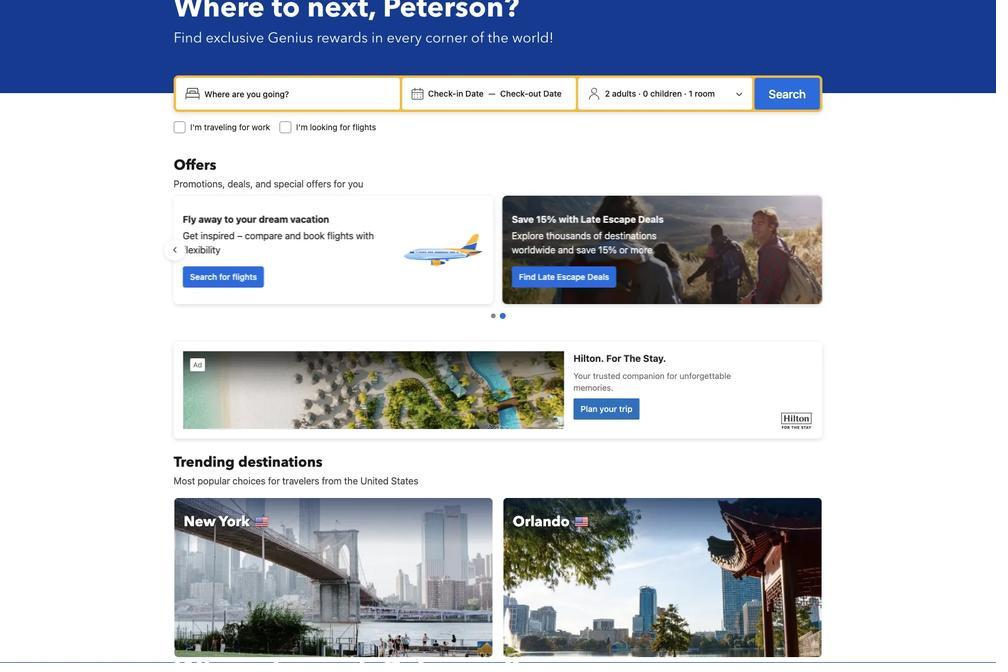 Task type: describe. For each thing, give the bounding box(es) containing it.
orlando link
[[503, 498, 822, 658]]

inspired
[[201, 230, 235, 241]]

1 date from the left
[[465, 89, 484, 98]]

from
[[322, 476, 342, 487]]

find for find late escape deals
[[519, 272, 536, 282]]

1 horizontal spatial in
[[456, 89, 463, 98]]

find late escape deals link
[[512, 267, 617, 288]]

check-out date button
[[495, 83, 566, 104]]

adults
[[612, 89, 636, 98]]

1
[[689, 89, 693, 98]]

every
[[387, 28, 422, 47]]

for inside search for flights link
[[220, 272, 231, 282]]

0 horizontal spatial 15%
[[536, 214, 557, 225]]

children
[[650, 89, 682, 98]]

search for search for flights
[[190, 272, 217, 282]]

rewards
[[317, 28, 368, 47]]

search for flights
[[190, 272, 257, 282]]

2 adults · 0 children · 1 room button
[[583, 83, 748, 105]]

escape inside save 15% with late escape deals explore thousands of destinations worldwide and save 15% or more
[[603, 214, 636, 225]]

search for flights link
[[183, 267, 264, 288]]

offers promotions, deals, and special offers for you
[[174, 155, 363, 190]]

main content containing offers
[[164, 155, 832, 663]]

exclusive
[[206, 28, 264, 47]]

the for from
[[344, 476, 358, 487]]

group of friends hiking in the mountains on a sunny day image
[[503, 196, 822, 304]]

to
[[225, 214, 234, 225]]

work
[[252, 122, 270, 132]]

2 · from the left
[[684, 89, 687, 98]]

2 vertical spatial flights
[[233, 272, 257, 282]]

of inside save 15% with late escape deals explore thousands of destinations worldwide and save 15% or more
[[594, 230, 602, 241]]

search for search
[[769, 87, 806, 101]]

i'm traveling for work
[[190, 122, 270, 132]]

check-in date — check-out date
[[428, 89, 562, 98]]

or
[[620, 244, 628, 256]]

0
[[643, 89, 648, 98]]

get
[[183, 230, 198, 241]]

save
[[577, 244, 596, 256]]

orlando
[[513, 512, 570, 532]]

more
[[631, 244, 653, 256]]

1 · from the left
[[638, 89, 641, 98]]

room
[[695, 89, 715, 98]]

region containing fly away to your dream vacation
[[164, 191, 832, 309]]

fly away to your dream vacation get inspired – compare and book flights with flexibility
[[183, 214, 374, 256]]

2 date from the left
[[543, 89, 562, 98]]

compare
[[245, 230, 283, 241]]

york
[[219, 512, 250, 532]]

special
[[274, 178, 304, 190]]

deals inside save 15% with late escape deals explore thousands of destinations worldwide and save 15% or more
[[638, 214, 664, 225]]

your
[[236, 214, 257, 225]]

find late escape deals
[[519, 272, 609, 282]]

most
[[174, 476, 195, 487]]

save
[[512, 214, 534, 225]]

book
[[304, 230, 325, 241]]

traveling
[[204, 122, 237, 132]]

for inside the trending destinations most popular choices for travelers from the united states
[[268, 476, 280, 487]]

i'm
[[190, 122, 202, 132]]

choices
[[233, 476, 266, 487]]

world!
[[512, 28, 554, 47]]

2 check- from the left
[[500, 89, 528, 98]]

find exclusive genius rewards in every corner of the world!
[[174, 28, 554, 47]]

the for of
[[488, 28, 509, 47]]

escape inside find late escape deals link
[[557, 272, 586, 282]]



Task type: locate. For each thing, give the bounding box(es) containing it.
check- right '—'
[[500, 89, 528, 98]]

popular
[[198, 476, 230, 487]]

flexibility
[[183, 244, 221, 256]]

0 horizontal spatial of
[[471, 28, 484, 47]]

1 horizontal spatial check-
[[500, 89, 528, 98]]

Where are you going? field
[[200, 83, 395, 104]]

0 vertical spatial in
[[371, 28, 383, 47]]

states
[[391, 476, 418, 487]]

0 horizontal spatial deals
[[588, 272, 609, 282]]

1 vertical spatial escape
[[557, 272, 586, 282]]

new york
[[184, 512, 250, 532]]

1 horizontal spatial search
[[769, 87, 806, 101]]

and inside offers promotions, deals, and special offers for you
[[255, 178, 271, 190]]

2 vertical spatial and
[[558, 244, 574, 256]]

fly away to your dream vacation image
[[401, 209, 484, 291]]

0 vertical spatial of
[[471, 28, 484, 47]]

1 check- from the left
[[428, 89, 456, 98]]

0 horizontal spatial ·
[[638, 89, 641, 98]]

flights
[[353, 122, 376, 132], [327, 230, 354, 241], [233, 272, 257, 282]]

i'm looking for flights
[[296, 122, 376, 132]]

advertisement region
[[174, 342, 822, 439]]

find
[[174, 28, 202, 47], [519, 272, 536, 282]]

offers
[[174, 155, 216, 175]]

15% right save
[[536, 214, 557, 225]]

0 vertical spatial 15%
[[536, 214, 557, 225]]

and down thousands
[[558, 244, 574, 256]]

search inside button
[[769, 87, 806, 101]]

main content
[[164, 155, 832, 663]]

1 vertical spatial in
[[456, 89, 463, 98]]

0 vertical spatial deals
[[638, 214, 664, 225]]

progress bar
[[491, 313, 506, 319]]

the right from
[[344, 476, 358, 487]]

the inside the trending destinations most popular choices for travelers from the united states
[[344, 476, 358, 487]]

0 vertical spatial find
[[174, 28, 202, 47]]

for right choices
[[268, 476, 280, 487]]

check-
[[428, 89, 456, 98], [500, 89, 528, 98]]

with up thousands
[[559, 214, 579, 225]]

15%
[[536, 214, 557, 225], [599, 244, 617, 256]]

1 vertical spatial of
[[594, 230, 602, 241]]

1 vertical spatial the
[[344, 476, 358, 487]]

away
[[199, 214, 222, 225]]

1 horizontal spatial the
[[488, 28, 509, 47]]

late inside save 15% with late escape deals explore thousands of destinations worldwide and save 15% or more
[[581, 214, 601, 225]]

0 horizontal spatial escape
[[557, 272, 586, 282]]

fly
[[183, 214, 197, 225]]

and inside fly away to your dream vacation get inspired – compare and book flights with flexibility
[[285, 230, 301, 241]]

1 horizontal spatial 15%
[[599, 244, 617, 256]]

0 vertical spatial flights
[[353, 122, 376, 132]]

with inside fly away to your dream vacation get inspired – compare and book flights with flexibility
[[356, 230, 374, 241]]

with inside save 15% with late escape deals explore thousands of destinations worldwide and save 15% or more
[[559, 214, 579, 225]]

0 horizontal spatial and
[[255, 178, 271, 190]]

1 horizontal spatial and
[[285, 230, 301, 241]]

late
[[581, 214, 601, 225], [538, 272, 555, 282]]

and
[[255, 178, 271, 190], [285, 230, 301, 241], [558, 244, 574, 256]]

destinations inside save 15% with late escape deals explore thousands of destinations worldwide and save 15% or more
[[605, 230, 657, 241]]

genius
[[268, 28, 313, 47]]

corner
[[425, 28, 468, 47]]

1 vertical spatial find
[[519, 272, 536, 282]]

1 vertical spatial destinations
[[238, 453, 322, 472]]

—
[[488, 89, 495, 98]]

i'm
[[296, 122, 308, 132]]

for right looking
[[340, 122, 350, 132]]

dream
[[259, 214, 288, 225]]

find inside region
[[519, 272, 536, 282]]

1 vertical spatial deals
[[588, 272, 609, 282]]

of up 'save'
[[594, 230, 602, 241]]

in
[[371, 28, 383, 47], [456, 89, 463, 98]]

0 horizontal spatial date
[[465, 89, 484, 98]]

find left 'exclusive'
[[174, 28, 202, 47]]

search button
[[755, 78, 820, 110]]

1 horizontal spatial late
[[581, 214, 601, 225]]

united
[[360, 476, 389, 487]]

date left '—'
[[465, 89, 484, 98]]

for down flexibility
[[220, 272, 231, 282]]

15% left or
[[599, 244, 617, 256]]

deals down 'save'
[[588, 272, 609, 282]]

1 horizontal spatial of
[[594, 230, 602, 241]]

deals
[[638, 214, 664, 225], [588, 272, 609, 282]]

out
[[528, 89, 541, 98]]

flights right looking
[[353, 122, 376, 132]]

0 horizontal spatial with
[[356, 230, 374, 241]]

date right out
[[543, 89, 562, 98]]

1 vertical spatial and
[[285, 230, 301, 241]]

0 horizontal spatial search
[[190, 272, 217, 282]]

1 vertical spatial late
[[538, 272, 555, 282]]

and inside save 15% with late escape deals explore thousands of destinations worldwide and save 15% or more
[[558, 244, 574, 256]]

destinations up or
[[605, 230, 657, 241]]

escape down 'save'
[[557, 272, 586, 282]]

in left '—'
[[456, 89, 463, 98]]

· left 0
[[638, 89, 641, 98]]

destinations
[[605, 230, 657, 241], [238, 453, 322, 472]]

0 vertical spatial and
[[255, 178, 271, 190]]

destinations inside the trending destinations most popular choices for travelers from the united states
[[238, 453, 322, 472]]

1 vertical spatial with
[[356, 230, 374, 241]]

escape up or
[[603, 214, 636, 225]]

find for find exclusive genius rewards in every corner of the world!
[[174, 28, 202, 47]]

with
[[559, 214, 579, 225], [356, 230, 374, 241]]

0 horizontal spatial the
[[344, 476, 358, 487]]

looking
[[310, 122, 338, 132]]

1 vertical spatial 15%
[[599, 244, 617, 256]]

destinations up travelers
[[238, 453, 322, 472]]

0 vertical spatial with
[[559, 214, 579, 225]]

date
[[465, 89, 484, 98], [543, 89, 562, 98]]

of
[[471, 28, 484, 47], [594, 230, 602, 241]]

escape
[[603, 214, 636, 225], [557, 272, 586, 282]]

for left work
[[239, 122, 250, 132]]

check- left '—'
[[428, 89, 456, 98]]

for
[[239, 122, 250, 132], [340, 122, 350, 132], [334, 178, 346, 190], [220, 272, 231, 282], [268, 476, 280, 487]]

search inside region
[[190, 272, 217, 282]]

1 horizontal spatial find
[[519, 272, 536, 282]]

0 horizontal spatial late
[[538, 272, 555, 282]]

for inside offers promotions, deals, and special offers for you
[[334, 178, 346, 190]]

flights down the – at the left top of the page
[[233, 272, 257, 282]]

–
[[237, 230, 243, 241]]

new
[[184, 512, 216, 532]]

thousands
[[546, 230, 591, 241]]

worldwide
[[512, 244, 556, 256]]

0 horizontal spatial check-
[[428, 89, 456, 98]]

1 horizontal spatial deals
[[638, 214, 664, 225]]

0 vertical spatial search
[[769, 87, 806, 101]]

1 vertical spatial search
[[190, 272, 217, 282]]

1 horizontal spatial with
[[559, 214, 579, 225]]

and right deals,
[[255, 178, 271, 190]]

flights right book
[[327, 230, 354, 241]]

the left world!
[[488, 28, 509, 47]]

1 vertical spatial flights
[[327, 230, 354, 241]]

1 horizontal spatial date
[[543, 89, 562, 98]]

1 horizontal spatial destinations
[[605, 230, 657, 241]]

late up thousands
[[581, 214, 601, 225]]

promotions,
[[174, 178, 225, 190]]

explore
[[512, 230, 544, 241]]

late down worldwide
[[538, 272, 555, 282]]

flights inside fly away to your dream vacation get inspired – compare and book flights with flexibility
[[327, 230, 354, 241]]

you
[[348, 178, 363, 190]]

deals,
[[228, 178, 253, 190]]

·
[[638, 89, 641, 98], [684, 89, 687, 98]]

travelers
[[282, 476, 319, 487]]

2 adults · 0 children · 1 room
[[605, 89, 715, 98]]

in left the "every"
[[371, 28, 383, 47]]

for left you
[[334, 178, 346, 190]]

0 horizontal spatial find
[[174, 28, 202, 47]]

of right corner
[[471, 28, 484, 47]]

0 vertical spatial the
[[488, 28, 509, 47]]

2
[[605, 89, 610, 98]]

0 vertical spatial escape
[[603, 214, 636, 225]]

with right book
[[356, 230, 374, 241]]

0 vertical spatial late
[[581, 214, 601, 225]]

0 horizontal spatial destinations
[[238, 453, 322, 472]]

check-in date button
[[423, 83, 488, 104]]

· left the 1
[[684, 89, 687, 98]]

and left book
[[285, 230, 301, 241]]

find down worldwide
[[519, 272, 536, 282]]

offers
[[306, 178, 331, 190]]

2 horizontal spatial and
[[558, 244, 574, 256]]

vacation
[[291, 214, 330, 225]]

the
[[488, 28, 509, 47], [344, 476, 358, 487]]

trending
[[174, 453, 235, 472]]

deals up more
[[638, 214, 664, 225]]

region
[[164, 191, 832, 309]]

save 15% with late escape deals explore thousands of destinations worldwide and save 15% or more
[[512, 214, 664, 256]]

0 horizontal spatial in
[[371, 28, 383, 47]]

search
[[769, 87, 806, 101], [190, 272, 217, 282]]

1 horizontal spatial ·
[[684, 89, 687, 98]]

new york link
[[174, 498, 493, 658]]

trending destinations most popular choices for travelers from the united states
[[174, 453, 418, 487]]

0 vertical spatial destinations
[[605, 230, 657, 241]]

1 horizontal spatial escape
[[603, 214, 636, 225]]



Task type: vqa. For each thing, say whether or not it's contained in the screenshot.
the States in the airports in the united states button
no



